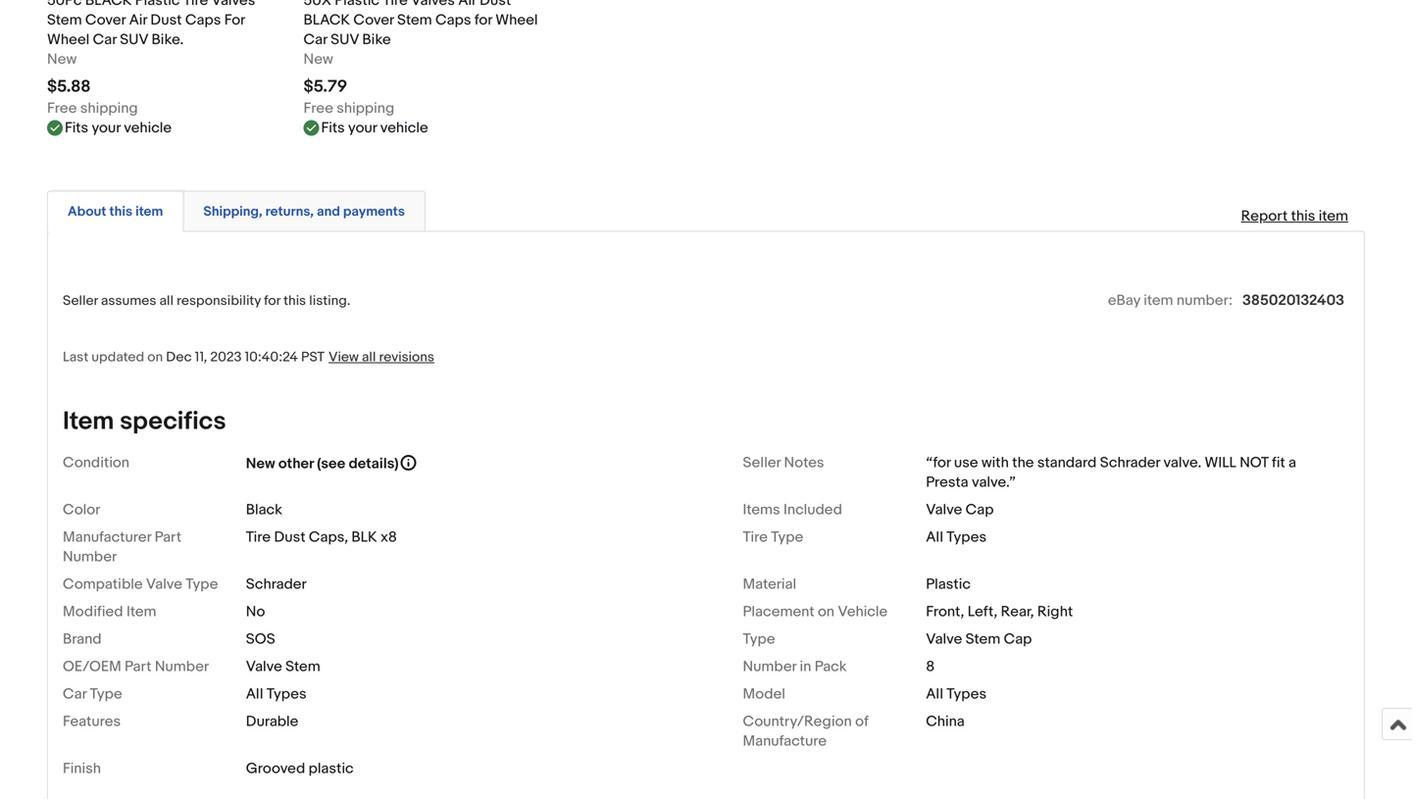 Task type: locate. For each thing, give the bounding box(es) containing it.
2 free from the left
[[304, 100, 333, 117]]

2 valves from the left
[[411, 0, 455, 9]]

plastic up front,
[[926, 576, 971, 593]]

cover inside 50pc black plastic tire valves stem cover air dust caps for wheel car suv bike. new $5.88 free shipping
[[85, 11, 126, 29]]

1 vertical spatial air
[[129, 11, 147, 29]]

0 horizontal spatial this
[[109, 204, 132, 220]]

0 horizontal spatial valves
[[211, 0, 255, 9]]

1 vertical spatial dust
[[150, 11, 182, 29]]

all right assumes
[[159, 293, 174, 310]]

your
[[92, 119, 121, 137], [348, 119, 377, 137]]

tire up bike
[[383, 0, 408, 9]]

dec
[[166, 349, 192, 366]]

2 free shipping text field from the left
[[304, 99, 394, 118]]

vehicle
[[838, 603, 888, 621]]

ebay item number: 385020132403
[[1108, 292, 1345, 310]]

0 horizontal spatial black
[[85, 0, 132, 9]]

valve down "sos"
[[246, 658, 282, 676]]

seller
[[63, 293, 98, 310], [743, 454, 781, 472]]

number up model
[[743, 658, 797, 676]]

fits your vehicle
[[65, 119, 172, 137], [321, 119, 428, 137]]

on left vehicle
[[818, 603, 835, 621]]

fits for $5.79
[[321, 119, 345, 137]]

1 fits your vehicle from the left
[[65, 119, 172, 137]]

plastic
[[135, 0, 180, 9], [335, 0, 380, 9], [926, 576, 971, 593]]

385020132403
[[1243, 292, 1345, 310]]

0 horizontal spatial fits your vehicle
[[65, 119, 172, 137]]

schrader up the no
[[246, 576, 307, 593]]

1 horizontal spatial cover
[[353, 11, 394, 29]]

your up 'payments'
[[348, 119, 377, 137]]

valve stem cap
[[926, 630, 1032, 648]]

item right report
[[1319, 208, 1349, 225]]

this for about
[[109, 204, 132, 220]]

$5.79
[[304, 77, 347, 97]]

1 horizontal spatial plastic
[[335, 0, 380, 9]]

schrader inside "for use with the standard schrader valve. will not fit a presta valve."
[[1100, 454, 1160, 472]]

car type
[[63, 685, 122, 703]]

1 vertical spatial wheel
[[47, 31, 90, 49]]

0 vertical spatial item
[[63, 406, 114, 437]]

1 horizontal spatial suv
[[331, 31, 359, 49]]

cover up bike
[[353, 11, 394, 29]]

0 vertical spatial part
[[155, 528, 181, 546]]

item inside the report this item link
[[1319, 208, 1349, 225]]

your for $5.79
[[348, 119, 377, 137]]

1 horizontal spatial your
[[348, 119, 377, 137]]

2 caps from the left
[[435, 11, 471, 29]]

2 horizontal spatial this
[[1291, 208, 1316, 225]]

dust inside 50pc black plastic tire valves stem cover air dust caps for wheel car suv bike. new $5.88 free shipping
[[150, 11, 182, 29]]

seller for seller assumes all responsibility for this listing.
[[63, 293, 98, 310]]

0 horizontal spatial free
[[47, 100, 77, 117]]

2 vertical spatial dust
[[274, 528, 306, 546]]

country/region
[[743, 713, 852, 731]]

2 shipping from the left
[[337, 100, 394, 117]]

new inside the 50x plastic tire valves air dust black cover stem caps for wheel car suv bike new $5.79 free shipping
[[304, 51, 333, 68]]

durable
[[246, 713, 298, 731]]

0 vertical spatial air
[[458, 0, 476, 9]]

free down $5.79 text field on the left of the page
[[304, 100, 333, 117]]

item
[[63, 406, 114, 437], [126, 603, 156, 621]]

cover up $5.88
[[85, 11, 126, 29]]

1 vehicle from the left
[[124, 119, 172, 137]]

fits inside text field
[[321, 119, 345, 137]]

all for car
[[246, 685, 263, 703]]

new inside 50pc black plastic tire valves stem cover air dust caps for wheel car suv bike. new $5.88 free shipping
[[47, 51, 77, 68]]

wheel for $5.88
[[47, 31, 90, 49]]

black
[[85, 0, 132, 9], [304, 11, 350, 29]]

1 horizontal spatial black
[[304, 11, 350, 29]]

1 free shipping text field from the left
[[47, 99, 138, 118]]

0 horizontal spatial air
[[129, 11, 147, 29]]

plastic inside 50pc black plastic tire valves stem cover air dust caps for wheel car suv bike. new $5.88 free shipping
[[135, 0, 180, 9]]

item up condition
[[63, 406, 114, 437]]

Fits your vehicle text field
[[65, 118, 172, 138]]

car inside the 50x plastic tire valves air dust black cover stem caps for wheel car suv bike new $5.79 free shipping
[[304, 31, 327, 49]]

0 horizontal spatial wheel
[[47, 31, 90, 49]]

0 horizontal spatial item
[[135, 204, 163, 220]]

2 horizontal spatial dust
[[480, 0, 511, 9]]

part for manufacturer
[[155, 528, 181, 546]]

caps inside 50pc black plastic tire valves stem cover air dust caps for wheel car suv bike. new $5.88 free shipping
[[185, 11, 221, 29]]

0 horizontal spatial for
[[264, 293, 280, 310]]

1 horizontal spatial schrader
[[1100, 454, 1160, 472]]

1 vertical spatial schrader
[[246, 576, 307, 593]]

caps inside the 50x plastic tire valves air dust black cover stem caps for wheel car suv bike new $5.79 free shipping
[[435, 11, 471, 29]]

cap
[[966, 501, 994, 519], [1004, 630, 1032, 648]]

caps for $5.79
[[435, 11, 471, 29]]

bike
[[362, 31, 391, 49]]

this right about
[[109, 204, 132, 220]]

1 horizontal spatial cap
[[1004, 630, 1032, 648]]

pst
[[301, 349, 325, 366]]

2 horizontal spatial car
[[304, 31, 327, 49]]

suv left the bike.
[[120, 31, 148, 49]]

1 fits from the left
[[65, 119, 88, 137]]

0 horizontal spatial dust
[[150, 11, 182, 29]]

1 vertical spatial seller
[[743, 454, 781, 472]]

item for about this item
[[135, 204, 163, 220]]

specifics
[[120, 406, 226, 437]]

0 horizontal spatial cover
[[85, 11, 126, 29]]

item down compatible valve type
[[126, 603, 156, 621]]

tire
[[183, 0, 208, 9], [383, 0, 408, 9], [246, 528, 271, 546], [743, 528, 768, 546]]

2 horizontal spatial item
[[1319, 208, 1349, 225]]

all types for car
[[246, 685, 307, 703]]

1 cover from the left
[[85, 11, 126, 29]]

types up china
[[947, 685, 987, 703]]

shipping, returns, and payments
[[203, 204, 405, 220]]

shipping inside 50pc black plastic tire valves stem cover air dust caps for wheel car suv bike. new $5.88 free shipping
[[80, 100, 138, 117]]

Free shipping text field
[[47, 99, 138, 118], [304, 99, 394, 118]]

0 horizontal spatial cap
[[966, 501, 994, 519]]

number down manufacturer
[[63, 548, 117, 566]]

fits your vehicle down $5.88 text field
[[65, 119, 172, 137]]

item
[[135, 204, 163, 220], [1319, 208, 1349, 225], [1144, 292, 1174, 310]]

2 vehicle from the left
[[380, 119, 428, 137]]

vehicle for $5.88
[[124, 119, 172, 137]]

free inside the 50x plastic tire valves air dust black cover stem caps for wheel car suv bike new $5.79 free shipping
[[304, 100, 333, 117]]

fits your vehicle for $5.88
[[65, 119, 172, 137]]

number inside manufacturer part number
[[63, 548, 117, 566]]

fits inside text box
[[65, 119, 88, 137]]

on left dec
[[147, 349, 163, 366]]

suv left bike
[[331, 31, 359, 49]]

50x plastic tire valves air dust black cover stem caps for wheel car suv bike new $5.79 free shipping
[[304, 0, 538, 117]]

0 horizontal spatial caps
[[185, 11, 221, 29]]

vehicle inside text box
[[124, 119, 172, 137]]

air inside 50pc black plastic tire valves stem cover air dust caps for wheel car suv bike. new $5.88 free shipping
[[129, 11, 147, 29]]

1 horizontal spatial item
[[126, 603, 156, 621]]

free inside 50pc black plastic tire valves stem cover air dust caps for wheel car suv bike. new $5.88 free shipping
[[47, 100, 77, 117]]

fits your vehicle down $5.79
[[321, 119, 428, 137]]

suv inside the 50x plastic tire valves air dust black cover stem caps for wheel car suv bike new $5.79 free shipping
[[331, 31, 359, 49]]

0 vertical spatial all
[[159, 293, 174, 310]]

1 vertical spatial part
[[125, 658, 152, 676]]

1 horizontal spatial seller
[[743, 454, 781, 472]]

vehicle down 50pc black plastic tire valves stem cover air dust caps for wheel car suv bike. new $5.88 free shipping
[[124, 119, 172, 137]]

part for oe/oem
[[125, 658, 152, 676]]

1 horizontal spatial dust
[[274, 528, 306, 546]]

report
[[1241, 208, 1288, 225]]

1 horizontal spatial wheel
[[496, 11, 538, 29]]

cap down rear,
[[1004, 630, 1032, 648]]

0 horizontal spatial all
[[159, 293, 174, 310]]

grooved
[[246, 760, 305, 778]]

vehicle
[[124, 119, 172, 137], [380, 119, 428, 137]]

0 horizontal spatial item
[[63, 406, 114, 437]]

tire down items
[[743, 528, 768, 546]]

2 horizontal spatial new
[[304, 51, 333, 68]]

item right about
[[135, 204, 163, 220]]

for inside the 50x plastic tire valves air dust black cover stem caps for wheel car suv bike new $5.79 free shipping
[[475, 11, 492, 29]]

fits down $5.79
[[321, 119, 345, 137]]

new up $5.79 text field on the left of the page
[[304, 51, 333, 68]]

black inside 50pc black plastic tire valves stem cover air dust caps for wheel car suv bike. new $5.88 free shipping
[[85, 0, 132, 9]]

wheel for $5.79
[[496, 11, 538, 29]]

responsibility
[[177, 293, 261, 310]]

0 vertical spatial wheel
[[496, 11, 538, 29]]

features
[[63, 713, 121, 731]]

valve down manufacturer part number
[[146, 576, 182, 593]]

use
[[954, 454, 978, 472]]

1 horizontal spatial caps
[[435, 11, 471, 29]]

blk
[[352, 528, 377, 546]]

fits for $5.88
[[65, 119, 88, 137]]

types down valve stem
[[267, 685, 307, 703]]

2 fits your vehicle from the left
[[321, 119, 428, 137]]

part inside manufacturer part number
[[155, 528, 181, 546]]

50x
[[304, 0, 331, 9]]

suv
[[120, 31, 148, 49], [331, 31, 359, 49]]

fit
[[1272, 454, 1285, 472]]

your inside text field
[[348, 119, 377, 137]]

part up compatible valve type
[[155, 528, 181, 546]]

black right 50pc
[[85, 0, 132, 9]]

grooved plastic
[[246, 760, 354, 778]]

free shipping text field for $5.88
[[47, 99, 138, 118]]

valve down presta
[[926, 501, 962, 519]]

new left other
[[246, 455, 275, 473]]

this inside about this item button
[[109, 204, 132, 220]]

all right view
[[362, 349, 376, 366]]

this right report
[[1291, 208, 1316, 225]]

0 vertical spatial black
[[85, 0, 132, 9]]

valve.
[[1164, 454, 1202, 472]]

type
[[771, 528, 804, 546], [186, 576, 218, 593], [743, 630, 775, 648], [90, 685, 122, 703]]

tab list
[[47, 187, 1365, 232]]

this
[[109, 204, 132, 220], [1291, 208, 1316, 225], [284, 293, 306, 310]]

the
[[1012, 454, 1034, 472]]

car inside 50pc black plastic tire valves stem cover air dust caps for wheel car suv bike. new $5.88 free shipping
[[93, 31, 117, 49]]

0 horizontal spatial part
[[125, 658, 152, 676]]

1 horizontal spatial this
[[284, 293, 306, 310]]

plastic right 50x
[[335, 0, 380, 9]]

0 horizontal spatial seller
[[63, 293, 98, 310]]

item right the ebay
[[1144, 292, 1174, 310]]

report this item link
[[1232, 198, 1358, 235]]

shipping up fits your vehicle text box
[[80, 100, 138, 117]]

all up durable
[[246, 685, 263, 703]]

2 your from the left
[[348, 119, 377, 137]]

0 vertical spatial for
[[475, 11, 492, 29]]

condition
[[63, 454, 129, 472]]

tire up the bike.
[[183, 0, 208, 9]]

dust
[[480, 0, 511, 9], [150, 11, 182, 29], [274, 528, 306, 546]]

free for $5.88
[[47, 100, 77, 117]]

0 horizontal spatial schrader
[[246, 576, 307, 593]]

0 vertical spatial dust
[[480, 0, 511, 9]]

fits down $5.88
[[65, 119, 88, 137]]

0 horizontal spatial fits
[[65, 119, 88, 137]]

1 caps from the left
[[185, 11, 221, 29]]

all types down valve cap
[[926, 528, 987, 546]]

50pc
[[47, 0, 82, 9]]

manufacturer part number
[[63, 528, 181, 566]]

1 vertical spatial item
[[126, 603, 156, 621]]

schrader left valve.
[[1100, 454, 1160, 472]]

1 horizontal spatial vehicle
[[380, 119, 428, 137]]

car
[[93, 31, 117, 49], [304, 31, 327, 49], [63, 685, 87, 703]]

new up $5.88 text field
[[47, 51, 77, 68]]

0 horizontal spatial plastic
[[135, 0, 180, 9]]

number right oe/oem
[[155, 658, 209, 676]]

your inside text box
[[92, 119, 121, 137]]

types
[[947, 528, 987, 546], [267, 685, 307, 703], [947, 685, 987, 703]]

number
[[63, 548, 117, 566], [155, 658, 209, 676], [743, 658, 797, 676]]

1 horizontal spatial free
[[304, 100, 333, 117]]

vehicle inside text field
[[380, 119, 428, 137]]

valve."
[[972, 474, 1016, 491]]

1 shipping from the left
[[80, 100, 138, 117]]

your down 50pc black plastic tire valves stem cover air dust caps for wheel car suv bike. new $5.88 free shipping
[[92, 119, 121, 137]]

types down valve cap
[[947, 528, 987, 546]]

free shipping text field down $5.88
[[47, 99, 138, 118]]

0 horizontal spatial suv
[[120, 31, 148, 49]]

fits
[[65, 119, 88, 137], [321, 119, 345, 137]]

wheel inside the 50x plastic tire valves air dust black cover stem caps for wheel car suv bike new $5.79 free shipping
[[496, 11, 538, 29]]

2 suv from the left
[[331, 31, 359, 49]]

suv inside 50pc black plastic tire valves stem cover air dust caps for wheel car suv bike. new $5.88 free shipping
[[120, 31, 148, 49]]

seller left notes
[[743, 454, 781, 472]]

plastic up the bike.
[[135, 0, 180, 9]]

cap down valve."
[[966, 501, 994, 519]]

1 your from the left
[[92, 119, 121, 137]]

on
[[147, 349, 163, 366], [818, 603, 835, 621]]

item inside about this item button
[[135, 204, 163, 220]]

1 horizontal spatial part
[[155, 528, 181, 546]]

0 vertical spatial schrader
[[1100, 454, 1160, 472]]

plastic
[[309, 760, 354, 778]]

1 horizontal spatial air
[[458, 0, 476, 9]]

0 horizontal spatial new
[[47, 51, 77, 68]]

presta
[[926, 474, 969, 491]]

0 vertical spatial seller
[[63, 293, 98, 310]]

black down 50x
[[304, 11, 350, 29]]

part right oe/oem
[[125, 658, 152, 676]]

0 vertical spatial on
[[147, 349, 163, 366]]

all
[[926, 528, 943, 546], [246, 685, 263, 703], [926, 685, 943, 703]]

seller assumes all responsibility for this listing.
[[63, 293, 350, 310]]

0 horizontal spatial your
[[92, 119, 121, 137]]

1 vertical spatial on
[[818, 603, 835, 621]]

2 cover from the left
[[353, 11, 394, 29]]

1 valves from the left
[[211, 0, 255, 9]]

2 fits from the left
[[321, 119, 345, 137]]

1 horizontal spatial on
[[818, 603, 835, 621]]

compatible valve type
[[63, 576, 218, 593]]

shipping up fits your vehicle text field
[[337, 100, 394, 117]]

report this item
[[1241, 208, 1349, 225]]

valves inside 50pc black plastic tire valves stem cover air dust caps for wheel car suv bike. new $5.88 free shipping
[[211, 0, 255, 9]]

caps
[[185, 11, 221, 29], [435, 11, 471, 29]]

shipping inside the 50x plastic tire valves air dust black cover stem caps for wheel car suv bike new $5.79 free shipping
[[337, 100, 394, 117]]

free shipping text field down $5.79 text field on the left of the page
[[304, 99, 394, 118]]

new
[[47, 51, 77, 68], [304, 51, 333, 68], [246, 455, 275, 473]]

valve
[[926, 501, 962, 519], [146, 576, 182, 593], [926, 630, 962, 648], [246, 658, 282, 676]]

number in pack
[[743, 658, 847, 676]]

seller left assumes
[[63, 293, 98, 310]]

valve down front,
[[926, 630, 962, 648]]

all types
[[926, 528, 987, 546], [246, 685, 307, 703], [926, 685, 987, 703]]

this left listing.
[[284, 293, 306, 310]]

1 horizontal spatial all
[[362, 349, 376, 366]]

1 vertical spatial black
[[304, 11, 350, 29]]

all types up durable
[[246, 685, 307, 703]]

0 horizontal spatial car
[[63, 685, 87, 703]]

Fits your vehicle text field
[[321, 118, 428, 138]]

0 vertical spatial cap
[[966, 501, 994, 519]]

1 horizontal spatial free shipping text field
[[304, 99, 394, 118]]

suv for $5.88
[[120, 31, 148, 49]]

New text field
[[304, 50, 333, 69]]

shipping
[[80, 100, 138, 117], [337, 100, 394, 117]]

0 horizontal spatial vehicle
[[124, 119, 172, 137]]

0 horizontal spatial shipping
[[80, 100, 138, 117]]

$5.79 text field
[[304, 77, 347, 97]]

1 horizontal spatial for
[[475, 11, 492, 29]]

New text field
[[47, 50, 77, 69]]

1 free from the left
[[47, 100, 77, 117]]

manufacture
[[743, 732, 827, 750]]

1 horizontal spatial valves
[[411, 0, 455, 9]]

1 horizontal spatial fits
[[321, 119, 345, 137]]

1 horizontal spatial shipping
[[337, 100, 394, 117]]

1 suv from the left
[[120, 31, 148, 49]]

details)
[[349, 455, 399, 473]]

material
[[743, 576, 796, 593]]

schrader
[[1100, 454, 1160, 472], [246, 576, 307, 593]]

1 horizontal spatial fits your vehicle
[[321, 119, 428, 137]]

all down valve cap
[[926, 528, 943, 546]]

this inside the report this item link
[[1291, 208, 1316, 225]]

0 horizontal spatial free shipping text field
[[47, 99, 138, 118]]

1 horizontal spatial car
[[93, 31, 117, 49]]

wheel inside 50pc black plastic tire valves stem cover air dust caps for wheel car suv bike. new $5.88 free shipping
[[47, 31, 90, 49]]

0 horizontal spatial number
[[63, 548, 117, 566]]

vehicle down the 50x plastic tire valves air dust black cover stem caps for wheel car suv bike new $5.79 free shipping on the top
[[380, 119, 428, 137]]

free down $5.88 text field
[[47, 100, 77, 117]]

this for report
[[1291, 208, 1316, 225]]

all down 8
[[926, 685, 943, 703]]

1 horizontal spatial number
[[155, 658, 209, 676]]



Task type: describe. For each thing, give the bounding box(es) containing it.
no
[[246, 603, 265, 621]]

item specifics
[[63, 406, 226, 437]]

placement on vehicle
[[743, 603, 888, 621]]

2 horizontal spatial number
[[743, 658, 797, 676]]

color
[[63, 501, 100, 519]]

revisions
[[379, 349, 434, 366]]

x8
[[381, 528, 397, 546]]

tire down black
[[246, 528, 271, 546]]

your for $5.88
[[92, 119, 121, 137]]

fits your vehicle for $5.79
[[321, 119, 428, 137]]

vehicle for $5.79
[[380, 119, 428, 137]]

all for tire
[[926, 528, 943, 546]]

1 horizontal spatial new
[[246, 455, 275, 473]]

about this item button
[[68, 203, 163, 221]]

front,
[[926, 603, 964, 621]]

view all revisions link
[[325, 348, 434, 366]]

tire inside 50pc black plastic tire valves stem cover air dust caps for wheel car suv bike. new $5.88 free shipping
[[183, 0, 208, 9]]

in
[[800, 658, 811, 676]]

(see
[[317, 455, 345, 473]]

other
[[278, 455, 314, 473]]

$5.88
[[47, 77, 91, 97]]

shipping for $5.79
[[337, 100, 394, 117]]

items
[[743, 501, 780, 519]]

caps,
[[309, 528, 348, 546]]

returns,
[[265, 204, 314, 220]]

placement
[[743, 603, 815, 621]]

front, left, rear, right
[[926, 603, 1073, 621]]

1 vertical spatial for
[[264, 293, 280, 310]]

black
[[246, 501, 282, 519]]

with
[[982, 454, 1009, 472]]

stem inside 50pc black plastic tire valves stem cover air dust caps for wheel car suv bike. new $5.88 free shipping
[[47, 11, 82, 29]]

car for $5.79
[[304, 31, 327, 49]]

shipping for $5.88
[[80, 100, 138, 117]]

types for car
[[267, 685, 307, 703]]

11,
[[195, 349, 207, 366]]

free for $5.79
[[304, 100, 333, 117]]

2 horizontal spatial plastic
[[926, 576, 971, 593]]

a
[[1289, 454, 1297, 472]]

included
[[784, 501, 842, 519]]

types for tire
[[947, 528, 987, 546]]

assumes
[[101, 293, 156, 310]]

shipping, returns, and payments button
[[203, 203, 405, 221]]

1 horizontal spatial item
[[1144, 292, 1174, 310]]

8
[[926, 658, 935, 676]]

compatible
[[63, 576, 143, 593]]

"for
[[926, 454, 951, 472]]

will
[[1205, 454, 1237, 472]]

updated
[[91, 349, 144, 366]]

valve for type
[[926, 630, 962, 648]]

pack
[[815, 658, 847, 676]]

plastic inside the 50x plastic tire valves air dust black cover stem caps for wheel car suv bike new $5.79 free shipping
[[335, 0, 380, 9]]

$5.88 text field
[[47, 77, 91, 97]]

50pc black plastic tire valves stem cover air dust caps for wheel car suv bike. new $5.88 free shipping
[[47, 0, 255, 117]]

items included
[[743, 501, 842, 519]]

valve for oe/oem part number
[[246, 658, 282, 676]]

10:40:24
[[245, 349, 298, 366]]

air inside the 50x plastic tire valves air dust black cover stem caps for wheel car suv bike new $5.79 free shipping
[[458, 0, 476, 9]]

seller for seller notes
[[743, 454, 781, 472]]

number for oe/oem part number
[[155, 658, 209, 676]]

number:
[[1177, 292, 1233, 310]]

not
[[1240, 454, 1269, 472]]

all types for tire
[[926, 528, 987, 546]]

brand
[[63, 630, 102, 648]]

item for report this item
[[1319, 208, 1349, 225]]

2023
[[210, 349, 242, 366]]

black inside the 50x plastic tire valves air dust black cover stem caps for wheel car suv bike new $5.79 free shipping
[[304, 11, 350, 29]]

manufacturer
[[63, 528, 151, 546]]

valves inside the 50x plastic tire valves air dust black cover stem caps for wheel car suv bike new $5.79 free shipping
[[411, 0, 455, 9]]

for
[[224, 11, 245, 29]]

tire inside the 50x plastic tire valves air dust black cover stem caps for wheel car suv bike new $5.79 free shipping
[[383, 0, 408, 9]]

tire dust caps, blk x8
[[246, 528, 397, 546]]

0 horizontal spatial on
[[147, 349, 163, 366]]

valve for items included
[[926, 501, 962, 519]]

tire type
[[743, 528, 804, 546]]

modified
[[63, 603, 123, 621]]

1 vertical spatial all
[[362, 349, 376, 366]]

ebay
[[1108, 292, 1141, 310]]

new for $5.79
[[304, 51, 333, 68]]

of
[[855, 713, 869, 731]]

model
[[743, 685, 785, 703]]

new for $5.88
[[47, 51, 77, 68]]

payments
[[343, 204, 405, 220]]

stem inside the 50x plastic tire valves air dust black cover stem caps for wheel car suv bike new $5.79 free shipping
[[397, 11, 432, 29]]

number for manufacturer part number
[[63, 548, 117, 566]]

standard
[[1037, 454, 1097, 472]]

china
[[926, 713, 965, 731]]

last
[[63, 349, 88, 366]]

tab list containing about this item
[[47, 187, 1365, 232]]

right
[[1037, 603, 1073, 621]]

car for $5.88
[[93, 31, 117, 49]]

sos
[[246, 630, 275, 648]]

view
[[329, 349, 359, 366]]

"for use with the standard schrader valve. will not fit a presta valve."
[[926, 454, 1297, 491]]

1 vertical spatial cap
[[1004, 630, 1032, 648]]

cover inside the 50x plastic tire valves air dust black cover stem caps for wheel car suv bike new $5.79 free shipping
[[353, 11, 394, 29]]

valve cap
[[926, 501, 994, 519]]

about
[[68, 204, 106, 220]]

finish
[[63, 760, 101, 778]]

valve stem
[[246, 658, 320, 676]]

rear,
[[1001, 603, 1034, 621]]

oe/oem
[[63, 658, 121, 676]]

suv for $5.79
[[331, 31, 359, 49]]

free shipping text field for $5.79
[[304, 99, 394, 118]]

seller notes
[[743, 454, 824, 472]]

last updated on dec 11, 2023 10:40:24 pst view all revisions
[[63, 349, 434, 366]]

notes
[[784, 454, 824, 472]]

caps for $5.88
[[185, 11, 221, 29]]

dust inside the 50x plastic tire valves air dust black cover stem caps for wheel car suv bike new $5.79 free shipping
[[480, 0, 511, 9]]

shipping,
[[203, 204, 262, 220]]

country/region of manufacture
[[743, 713, 869, 750]]

all types up china
[[926, 685, 987, 703]]

modified item
[[63, 603, 156, 621]]



Task type: vqa. For each thing, say whether or not it's contained in the screenshot.
other at bottom
yes



